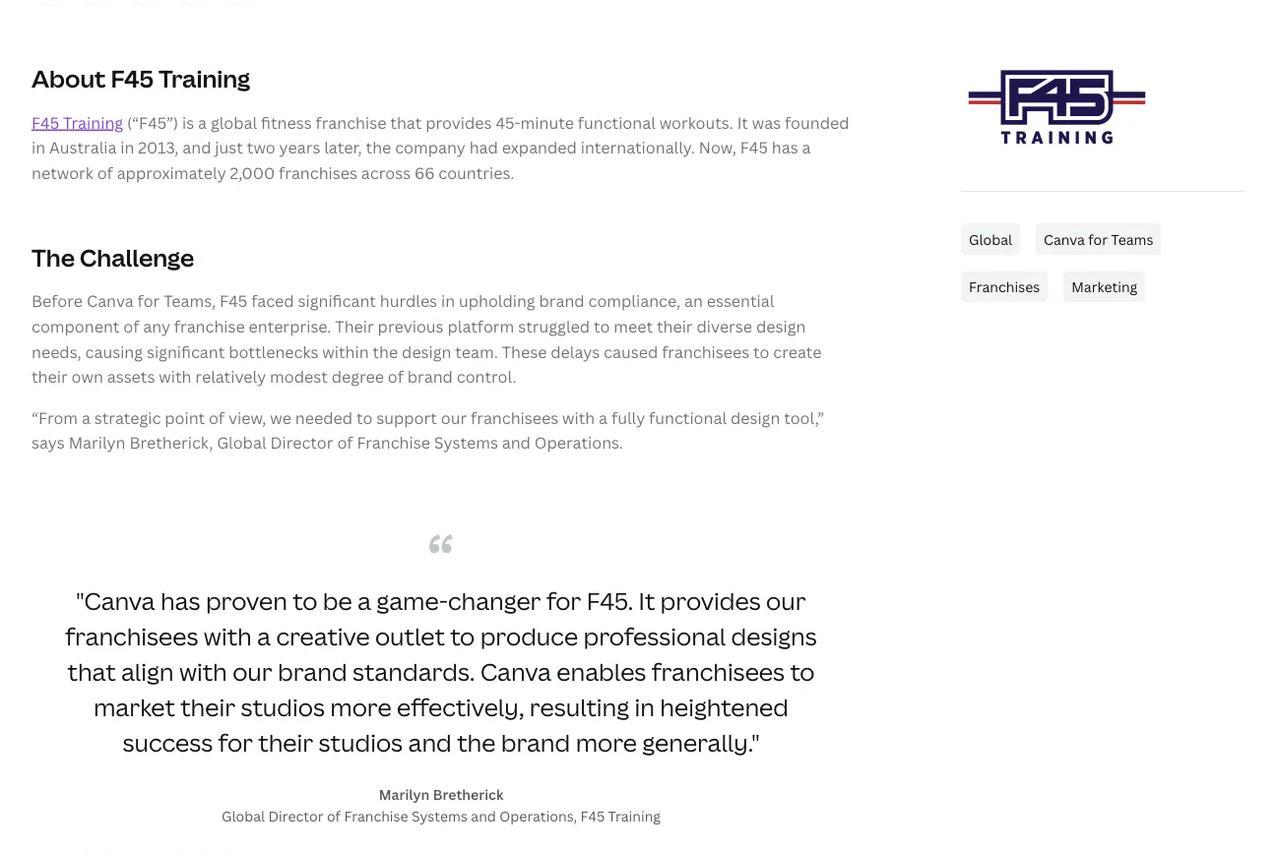 Task type: vqa. For each thing, say whether or not it's contained in the screenshot.
faced
yes



Task type: locate. For each thing, give the bounding box(es) containing it.
that up company
[[390, 112, 422, 133]]

with up point
[[159, 366, 192, 387]]

provides up professional
[[660, 585, 761, 617]]

brand
[[539, 291, 584, 312], [407, 366, 453, 387], [278, 656, 347, 688], [501, 727, 570, 759]]

1 horizontal spatial more
[[576, 727, 637, 759]]

diverse
[[697, 316, 752, 337]]

point
[[165, 407, 205, 428]]

more down "resulting"
[[576, 727, 637, 759]]

0 vertical spatial that
[[390, 112, 422, 133]]

0 vertical spatial franchise
[[316, 112, 386, 133]]

0 vertical spatial marilyn
[[69, 432, 126, 454]]

f45 right the operations,
[[580, 808, 605, 826]]

an
[[684, 291, 703, 312]]

0 vertical spatial director
[[270, 432, 333, 454]]

our down proven
[[233, 656, 272, 688]]

0 horizontal spatial significant
[[147, 341, 225, 362]]

marketing link
[[1064, 271, 1145, 303]]

designs
[[731, 621, 817, 653]]

needed
[[295, 407, 353, 428]]

training up the is at the top left
[[158, 62, 250, 94]]

to inside "from a strategic point of view, we needed to support our franchisees with a fully functional design tool," says marilyn bretherick, global director of franchise systems and operations.
[[356, 407, 373, 428]]

significant up their
[[298, 291, 376, 312]]

effectively,
[[397, 691, 524, 723]]

to
[[594, 316, 610, 337], [753, 341, 769, 362], [356, 407, 373, 428], [293, 585, 317, 617], [450, 621, 475, 653], [790, 656, 815, 688]]

and down effectively,
[[408, 727, 452, 759]]

1 vertical spatial director
[[268, 808, 323, 826]]

that up market
[[67, 656, 116, 688]]

generally."
[[642, 727, 760, 759]]

f45 inside ("f45") is a global fitness franchise that provides 45-minute functional workouts. it was founded in australia in 2013, and just two years later, the company had expanded internationally. now, f45 has a network of approximately 2,000 franchises across 66 countries.
[[740, 137, 768, 158]]

operations.
[[534, 432, 623, 454]]

control.
[[457, 366, 517, 387]]

compliance,
[[588, 291, 680, 312]]

f45 training link
[[32, 112, 123, 133]]

just
[[215, 137, 243, 158]]

a left fully
[[599, 407, 608, 428]]

("f45")
[[127, 112, 178, 133]]

global inside the marilyn bretherick global director of franchise systems and operations, f45 training
[[222, 808, 265, 826]]

delays
[[551, 341, 600, 362]]

training inside the marilyn bretherick global director of franchise systems and operations, f45 training
[[608, 808, 661, 826]]

design
[[756, 316, 806, 337], [402, 341, 451, 362], [730, 407, 780, 428]]

the
[[366, 137, 391, 158], [373, 341, 398, 362], [457, 727, 496, 759]]

franchise up later,
[[316, 112, 386, 133]]

and
[[182, 137, 211, 158], [502, 432, 531, 454], [408, 727, 452, 759], [471, 808, 496, 826]]

design left tool,"
[[730, 407, 780, 428]]

the inside ("f45") is a global fitness franchise that provides 45-minute functional workouts. it was founded in australia in 2013, and just two years later, the company had expanded internationally. now, f45 has a network of approximately 2,000 franchises across 66 countries.
[[366, 137, 391, 158]]

training right the operations,
[[608, 808, 661, 826]]

in down "enables"
[[635, 691, 655, 723]]

1 vertical spatial significant
[[147, 341, 225, 362]]

0 horizontal spatial franchise
[[174, 316, 245, 337]]

the down previous
[[373, 341, 398, 362]]

1 vertical spatial studios
[[319, 727, 403, 759]]

franchisees inside "from a strategic point of view, we needed to support our franchisees with a fully functional design tool," says marilyn bretherick, global director of franchise systems and operations.
[[471, 407, 558, 428]]

provides
[[425, 112, 492, 133], [660, 585, 761, 617]]

1 vertical spatial training
[[63, 112, 123, 133]]

a right the is at the top left
[[198, 112, 207, 133]]

franchise inside before canva for teams, f45 faced significant hurdles in upholding brand compliance, an essential component of any franchise enterprise. their previous platform struggled to meet their diverse design needs, causing significant bottlenecks within the design team. these delays caused franchisees to create their own assets with relatively modest degree of brand control.
[[174, 316, 245, 337]]

a right "from
[[82, 407, 90, 428]]

canva for teams link
[[1036, 223, 1161, 255]]

and inside ("f45") is a global fitness franchise that provides 45-minute functional workouts. it was founded in australia in 2013, and just two years later, the company had expanded internationally. now, f45 has a network of approximately 2,000 franchises across 66 countries.
[[182, 137, 211, 158]]

our right support
[[441, 407, 467, 428]]

standards.
[[352, 656, 475, 688]]

the up the across
[[366, 137, 391, 158]]

professional
[[583, 621, 726, 653]]

approximately
[[117, 162, 226, 183]]

1 vertical spatial systems
[[412, 808, 468, 826]]

1 horizontal spatial provides
[[660, 585, 761, 617]]

is
[[182, 112, 194, 133]]

0 horizontal spatial it
[[639, 585, 655, 617]]

bretherick
[[433, 786, 503, 805]]

and inside "canva has proven to be a game-changer for f45. it provides our franchisees with a creative outlet to produce professional designs that align with our brand standards. canva enables franchisees to market their studios more effectively, resulting in heightened success for their studios and the brand more generally."
[[408, 727, 452, 759]]

canva up component at the left top of page
[[87, 291, 134, 312]]

1 vertical spatial provides
[[660, 585, 761, 617]]

within
[[322, 341, 369, 362]]

more
[[330, 691, 392, 723], [576, 727, 637, 759]]

success
[[122, 727, 213, 759]]

to left create on the right top of the page
[[753, 341, 769, 362]]

studios down creative
[[241, 691, 325, 723]]

market
[[94, 691, 175, 723]]

to down changer
[[450, 621, 475, 653]]

f45 down was
[[740, 137, 768, 158]]

it inside "canva has proven to be a game-changer for f45. it provides our franchisees with a creative outlet to produce professional designs that align with our brand standards. canva enables franchisees to market their studios more effectively, resulting in heightened success for their studios and the brand more generally."
[[639, 585, 655, 617]]

brand down "resulting"
[[501, 727, 570, 759]]

0 horizontal spatial has
[[160, 585, 200, 617]]

minute
[[520, 112, 574, 133]]

franchises
[[969, 277, 1040, 296]]

enables
[[557, 656, 646, 688]]

1 horizontal spatial that
[[390, 112, 422, 133]]

studios down "standards."
[[319, 727, 403, 759]]

0 vertical spatial functional
[[578, 112, 656, 133]]

director inside "from a strategic point of view, we needed to support our franchisees with a fully functional design tool," says marilyn bretherick, global director of franchise systems and operations.
[[270, 432, 333, 454]]

0 vertical spatial global
[[969, 230, 1012, 249]]

franchisees up 'heightened'
[[652, 656, 785, 688]]

functional up internationally.
[[578, 112, 656, 133]]

franchise
[[316, 112, 386, 133], [174, 316, 245, 337]]

brand down creative
[[278, 656, 347, 688]]

1 vertical spatial franchise
[[344, 808, 408, 826]]

1 horizontal spatial significant
[[298, 291, 376, 312]]

design down previous
[[402, 341, 451, 362]]

proven
[[206, 585, 287, 617]]

and down the is at the top left
[[182, 137, 211, 158]]

franchisees down the diverse
[[662, 341, 749, 362]]

0 vertical spatial significant
[[298, 291, 376, 312]]

fitness
[[261, 112, 312, 133]]

that inside "canva has proven to be a game-changer for f45. it provides our franchisees with a creative outlet to produce professional designs that align with our brand standards. canva enables franchisees to market their studios more effectively, resulting in heightened success for their studios and the brand more generally."
[[67, 656, 116, 688]]

significant down any
[[147, 341, 225, 362]]

with up operations.
[[562, 407, 595, 428]]

f45 up australia
[[32, 112, 59, 133]]

0 vertical spatial provides
[[425, 112, 492, 133]]

0 horizontal spatial training
[[63, 112, 123, 133]]

1 vertical spatial canva
[[87, 291, 134, 312]]

essential
[[707, 291, 774, 312]]

1 vertical spatial functional
[[649, 407, 727, 428]]

faced
[[251, 291, 294, 312]]

it left was
[[737, 112, 748, 133]]

franchisees
[[662, 341, 749, 362], [471, 407, 558, 428], [65, 621, 198, 653], [652, 656, 785, 688]]

1 vertical spatial that
[[67, 656, 116, 688]]

f45 left faced at the left top
[[220, 291, 247, 312]]

a
[[198, 112, 207, 133], [802, 137, 811, 158], [82, 407, 90, 428], [599, 407, 608, 428], [357, 585, 371, 617], [257, 621, 271, 653]]

and left operations.
[[502, 432, 531, 454]]

2 vertical spatial design
[[730, 407, 780, 428]]

1 vertical spatial has
[[160, 585, 200, 617]]

0 horizontal spatial that
[[67, 656, 116, 688]]

1 horizontal spatial our
[[441, 407, 467, 428]]

it
[[737, 112, 748, 133], [639, 585, 655, 617]]

0 horizontal spatial provides
[[425, 112, 492, 133]]

director inside the marilyn bretherick global director of franchise systems and operations, f45 training
[[268, 808, 323, 826]]

1 vertical spatial the
[[373, 341, 398, 362]]

to left "be"
[[293, 585, 317, 617]]

that inside ("f45") is a global fitness franchise that provides 45-minute functional workouts. it was founded in australia in 2013, and just two years later, the company had expanded internationally. now, f45 has a network of approximately 2,000 franchises across 66 countries.
[[390, 112, 422, 133]]

0 vertical spatial our
[[441, 407, 467, 428]]

1 vertical spatial marilyn
[[379, 786, 430, 805]]

marilyn down strategic on the left
[[69, 432, 126, 454]]

0 horizontal spatial our
[[233, 656, 272, 688]]

the down effectively,
[[457, 727, 496, 759]]

0 vertical spatial has
[[772, 137, 798, 158]]

1 vertical spatial franchise
[[174, 316, 245, 337]]

to right the 'needed'
[[356, 407, 373, 428]]

franchisees up "align"
[[65, 621, 198, 653]]

1 horizontal spatial canva
[[480, 656, 551, 688]]

design up create on the right top of the page
[[756, 316, 806, 337]]

significant
[[298, 291, 376, 312], [147, 341, 225, 362]]

1 horizontal spatial franchise
[[316, 112, 386, 133]]

franchise
[[357, 432, 430, 454], [344, 808, 408, 826]]

0 vertical spatial franchise
[[357, 432, 430, 454]]

2 vertical spatial training
[[608, 808, 661, 826]]

marilyn inside "from a strategic point of view, we needed to support our franchisees with a fully functional design tool," says marilyn bretherick, global director of franchise systems and operations.
[[69, 432, 126, 454]]

later,
[[324, 137, 362, 158]]

provides inside ("f45") is a global fitness franchise that provides 45-minute functional workouts. it was founded in australia in 2013, and just two years later, the company had expanded internationally. now, f45 has a network of approximately 2,000 franchises across 66 countries.
[[425, 112, 492, 133]]

1 vertical spatial global
[[217, 432, 266, 454]]

for up any
[[137, 291, 160, 312]]

in up network
[[32, 137, 45, 158]]

1 vertical spatial it
[[639, 585, 655, 617]]

a down founded
[[802, 137, 811, 158]]

global link
[[961, 223, 1020, 255]]

in
[[32, 137, 45, 158], [120, 137, 134, 158], [441, 291, 455, 312], [635, 691, 655, 723]]

a right "be"
[[357, 585, 371, 617]]

align
[[121, 656, 174, 688]]

1 horizontal spatial marilyn
[[379, 786, 430, 805]]

of inside the marilyn bretherick global director of franchise systems and operations, f45 training
[[327, 808, 341, 826]]

2 vertical spatial global
[[222, 808, 265, 826]]

("f45") is a global fitness franchise that provides 45-minute functional workouts. it was founded in australia in 2013, and just two years later, the company had expanded internationally. now, f45 has a network of approximately 2,000 franchises across 66 countries.
[[32, 112, 849, 183]]

0 horizontal spatial marilyn
[[69, 432, 126, 454]]

enterprise.
[[249, 316, 331, 337]]

systems down the bretherick
[[412, 808, 468, 826]]

training up australia
[[63, 112, 123, 133]]

has inside ("f45") is a global fitness franchise that provides 45-minute functional workouts. it was founded in australia in 2013, and just two years later, the company had expanded internationally. now, f45 has a network of approximately 2,000 franchises across 66 countries.
[[772, 137, 798, 158]]

more down "standards."
[[330, 691, 392, 723]]

0 vertical spatial it
[[737, 112, 748, 133]]

our up designs
[[766, 585, 806, 617]]

systems down support
[[434, 432, 498, 454]]

1 horizontal spatial training
[[158, 62, 250, 94]]

0 horizontal spatial canva
[[87, 291, 134, 312]]

and down the bretherick
[[471, 808, 496, 826]]

0 vertical spatial more
[[330, 691, 392, 723]]

in inside "canva has proven to be a game-changer for f45. it provides our franchisees with a creative outlet to produce professional designs that align with our brand standards. canva enables franchisees to market their studios more effectively, resulting in heightened success for their studios and the brand more generally."
[[635, 691, 655, 723]]

canva down produce
[[480, 656, 551, 688]]

has right "canva
[[160, 585, 200, 617]]

1 horizontal spatial it
[[737, 112, 748, 133]]

in right hurdles
[[441, 291, 455, 312]]

"canva has proven to be a game-changer for f45. it provides our franchisees with a creative outlet to produce professional designs that align with our brand standards. canva enables franchisees to market their studios more effectively, resulting in heightened success for their studios and the brand more generally."
[[65, 585, 817, 759]]

1 horizontal spatial has
[[772, 137, 798, 158]]

expanded
[[502, 137, 577, 158]]

these
[[502, 341, 547, 362]]

bretherick,
[[129, 432, 213, 454]]

that
[[390, 112, 422, 133], [67, 656, 116, 688]]

to down designs
[[790, 656, 815, 688]]

2 vertical spatial canva
[[480, 656, 551, 688]]

for inside before canva for teams, f45 faced significant hurdles in upholding brand compliance, an essential component of any franchise enterprise. their previous platform struggled to meet their diverse design needs, causing significant bottlenecks within the design team. these delays caused franchisees to create their own assets with relatively modest degree of brand control.
[[137, 291, 160, 312]]

franchise down "teams,"
[[174, 316, 245, 337]]

marilyn
[[69, 432, 126, 454], [379, 786, 430, 805]]

of
[[97, 162, 113, 183], [123, 316, 139, 337], [388, 366, 404, 387], [209, 407, 225, 428], [337, 432, 353, 454], [327, 808, 341, 826]]

before
[[32, 291, 83, 312]]

1 vertical spatial more
[[576, 727, 637, 759]]

2 vertical spatial our
[[233, 656, 272, 688]]

f45 inside before canva for teams, f45 faced significant hurdles in upholding brand compliance, an essential component of any franchise enterprise. their previous platform struggled to meet their diverse design needs, causing significant bottlenecks within the design team. these delays caused franchisees to create their own assets with relatively modest degree of brand control.
[[220, 291, 247, 312]]

functional right fully
[[649, 407, 727, 428]]

our
[[441, 407, 467, 428], [766, 585, 806, 617], [233, 656, 272, 688]]

0 vertical spatial the
[[366, 137, 391, 158]]

platform
[[447, 316, 514, 337]]

for left f45. at bottom
[[546, 585, 581, 617]]

franchisees down control.
[[471, 407, 558, 428]]

team.
[[455, 341, 498, 362]]

marilyn inside the marilyn bretherick global director of franchise systems and operations, f45 training
[[379, 786, 430, 805]]

canva
[[1044, 230, 1085, 249], [87, 291, 134, 312], [480, 656, 551, 688]]

franchises link
[[961, 271, 1048, 303]]

previous
[[378, 316, 444, 337]]

systems inside the marilyn bretherick global director of franchise systems and operations, f45 training
[[412, 808, 468, 826]]

design inside "from a strategic point of view, we needed to support our franchisees with a fully functional design tool," says marilyn bretherick, global director of franchise systems and operations.
[[730, 407, 780, 428]]

2 horizontal spatial training
[[608, 808, 661, 826]]

and inside the marilyn bretherick global director of franchise systems and operations, f45 training
[[471, 808, 496, 826]]

2 horizontal spatial canva
[[1044, 230, 1085, 249]]

2 horizontal spatial our
[[766, 585, 806, 617]]

it up professional
[[639, 585, 655, 617]]

0 vertical spatial systems
[[434, 432, 498, 454]]

0 horizontal spatial more
[[330, 691, 392, 723]]

canva inside before canva for teams, f45 faced significant hurdles in upholding brand compliance, an essential component of any franchise enterprise. their previous platform struggled to meet their diverse design needs, causing significant bottlenecks within the design team. these delays caused franchisees to create their own assets with relatively modest degree of brand control.
[[87, 291, 134, 312]]

1 vertical spatial our
[[766, 585, 806, 617]]

marilyn left the bretherick
[[379, 786, 430, 805]]

their
[[657, 316, 693, 337], [32, 366, 68, 387], [180, 691, 235, 723], [258, 727, 313, 759]]

two
[[247, 137, 275, 158]]

systems inside "from a strategic point of view, we needed to support our franchisees with a fully functional design tool," says marilyn bretherick, global director of franchise systems and operations.
[[434, 432, 498, 454]]

2 vertical spatial the
[[457, 727, 496, 759]]

0 vertical spatial canva
[[1044, 230, 1085, 249]]

has down was
[[772, 137, 798, 158]]

provides up had
[[425, 112, 492, 133]]

1 vertical spatial design
[[402, 341, 451, 362]]

canva up marketing
[[1044, 230, 1085, 249]]

with
[[159, 366, 192, 387], [562, 407, 595, 428], [204, 621, 252, 653], [179, 656, 227, 688]]

the
[[32, 241, 75, 273]]

franchisees inside before canva for teams, f45 faced significant hurdles in upholding brand compliance, an essential component of any franchise enterprise. their previous platform struggled to meet their diverse design needs, causing significant bottlenecks within the design team. these delays caused franchisees to create their own assets with relatively modest degree of brand control.
[[662, 341, 749, 362]]



Task type: describe. For each thing, give the bounding box(es) containing it.
about
[[32, 62, 106, 94]]

struggled
[[518, 316, 590, 337]]

meet
[[614, 316, 653, 337]]

f45.
[[586, 585, 633, 617]]

our inside "from a strategic point of view, we needed to support our franchisees with a fully functional design tool," says marilyn bretherick, global director of franchise systems and operations.
[[441, 407, 467, 428]]

franchises
[[279, 162, 357, 183]]

to left meet
[[594, 316, 610, 337]]

heightened
[[660, 691, 789, 723]]

workouts.
[[659, 112, 733, 133]]

their
[[335, 316, 374, 337]]

internationally.
[[581, 137, 695, 158]]

marketing
[[1071, 277, 1138, 296]]

global inside "from a strategic point of view, we needed to support our franchisees with a fully functional design tool," says marilyn bretherick, global director of franchise systems and operations.
[[217, 432, 266, 454]]

of inside ("f45") is a global fitness franchise that provides 45-minute functional workouts. it was founded in australia in 2013, and just two years later, the company had expanded internationally. now, f45 has a network of approximately 2,000 franchises across 66 countries.
[[97, 162, 113, 183]]

0 vertical spatial design
[[756, 316, 806, 337]]

it inside ("f45") is a global fitness franchise that provides 45-minute functional workouts. it was founded in australia in 2013, and just two years later, the company had expanded internationally. now, f45 has a network of approximately 2,000 franchises across 66 countries.
[[737, 112, 748, 133]]

45-
[[496, 112, 520, 133]]

for left the teams
[[1088, 230, 1108, 249]]

"canva
[[76, 585, 155, 617]]

2,000
[[230, 162, 275, 183]]

66
[[414, 162, 435, 183]]

component
[[32, 316, 119, 337]]

says
[[32, 432, 65, 454]]

assets
[[107, 366, 155, 387]]

resulting
[[530, 691, 629, 723]]

the inside "canva has proven to be a game-changer for f45. it provides our franchisees with a creative outlet to produce professional designs that align with our brand standards. canva enables franchisees to market their studios more effectively, resulting in heightened success for their studios and the brand more generally."
[[457, 727, 496, 759]]

creative
[[276, 621, 370, 653]]

franchise inside ("f45") is a global fitness franchise that provides 45-minute functional workouts. it was founded in australia in 2013, and just two years later, the company had expanded internationally. now, f45 has a network of approximately 2,000 franchises across 66 countries.
[[316, 112, 386, 133]]

view,
[[228, 407, 266, 428]]

a down proven
[[257, 621, 271, 653]]

founded
[[785, 112, 849, 133]]

provides inside "canva has proven to be a game-changer for f45. it provides our franchisees with a creative outlet to produce professional designs that align with our brand standards. canva enables franchisees to market their studios more effectively, resulting in heightened success for their studios and the brand more generally."
[[660, 585, 761, 617]]

had
[[469, 137, 498, 158]]

and inside "from a strategic point of view, we needed to support our franchisees with a fully functional design tool," says marilyn bretherick, global director of franchise systems and operations.
[[502, 432, 531, 454]]

outlet
[[375, 621, 445, 653]]

global
[[211, 112, 257, 133]]

the inside before canva for teams, f45 faced significant hurdles in upholding brand compliance, an essential component of any franchise enterprise. their previous platform struggled to meet their diverse design needs, causing significant bottlenecks within the design team. these delays caused franchisees to create their own assets with relatively modest degree of brand control.
[[373, 341, 398, 362]]

in left 2013,
[[120, 137, 134, 158]]

canva inside "canva has proven to be a game-changer for f45. it provides our franchisees with a creative outlet to produce professional designs that align with our brand standards. canva enables franchisees to market their studios more effectively, resulting in heightened success for their studios and the brand more generally."
[[480, 656, 551, 688]]

bottlenecks
[[229, 341, 318, 362]]

the challenge
[[32, 241, 194, 273]]

support
[[376, 407, 437, 428]]

with down proven
[[204, 621, 252, 653]]

countries.
[[438, 162, 514, 183]]

with right "align"
[[179, 656, 227, 688]]

has inside "canva has proven to be a game-changer for f45. it provides our franchisees with a creative outlet to produce professional designs that align with our brand standards. canva enables franchisees to market their studios more effectively, resulting in heightened success for their studios and the brand more generally."
[[160, 585, 200, 617]]

now,
[[699, 137, 736, 158]]

before canva for teams, f45 faced significant hurdles in upholding brand compliance, an essential component of any franchise enterprise. their previous platform struggled to meet their diverse design needs, causing significant bottlenecks within the design team. these delays caused franchisees to create their own assets with relatively modest degree of brand control.
[[32, 291, 822, 387]]

tool,"
[[784, 407, 824, 428]]

across
[[361, 162, 411, 183]]

teams,
[[164, 291, 216, 312]]

0 vertical spatial training
[[158, 62, 250, 94]]

with inside "from a strategic point of view, we needed to support our franchisees with a fully functional design tool," says marilyn bretherick, global director of franchise systems and operations.
[[562, 407, 595, 428]]

was
[[752, 112, 781, 133]]

be
[[323, 585, 352, 617]]

brand up struggled
[[539, 291, 584, 312]]

years
[[279, 137, 320, 158]]

degree
[[332, 366, 384, 387]]

functional inside "from a strategic point of view, we needed to support our franchisees with a fully functional design tool," says marilyn bretherick, global director of franchise systems and operations.
[[649, 407, 727, 428]]

fully
[[611, 407, 645, 428]]

canva inside canva for teams link
[[1044, 230, 1085, 249]]

upholding
[[459, 291, 535, 312]]

franchise inside the marilyn bretherick global director of franchise systems and operations, f45 training
[[344, 808, 408, 826]]

own
[[71, 366, 103, 387]]

operations,
[[499, 808, 577, 826]]

with inside before canva for teams, f45 faced significant hurdles in upholding brand compliance, an essential component of any franchise enterprise. their previous platform struggled to meet their diverse design needs, causing significant bottlenecks within the design team. these delays caused franchisees to create their own assets with relatively modest degree of brand control.
[[159, 366, 192, 387]]

company
[[395, 137, 466, 158]]

marilyn bretherick global director of franchise systems and operations, f45 training
[[222, 786, 661, 826]]

franchise inside "from a strategic point of view, we needed to support our franchisees with a fully functional design tool," says marilyn bretherick, global director of franchise systems and operations.
[[357, 432, 430, 454]]

network
[[32, 162, 93, 183]]

f45 training
[[32, 112, 123, 133]]

needs,
[[32, 341, 81, 362]]

we
[[270, 407, 291, 428]]

0 vertical spatial studios
[[241, 691, 325, 723]]

quotation mark image
[[429, 534, 453, 554]]

create
[[773, 341, 822, 362]]

causing
[[85, 341, 143, 362]]

modest
[[270, 366, 328, 387]]

"from a strategic point of view, we needed to support our franchisees with a fully functional design tool," says marilyn bretherick, global director of franchise systems and operations.
[[32, 407, 824, 454]]

canva for teams
[[1044, 230, 1153, 249]]

"from
[[32, 407, 78, 428]]

f45 inside the marilyn bretherick global director of franchise systems and operations, f45 training
[[580, 808, 605, 826]]

functional inside ("f45") is a global fitness franchise that provides 45-minute functional workouts. it was founded in australia in 2013, and just two years later, the company had expanded internationally. now, f45 has a network of approximately 2,000 franchises across 66 countries.
[[578, 112, 656, 133]]

game-
[[376, 585, 448, 617]]

relatively
[[195, 366, 266, 387]]

australia
[[49, 137, 117, 158]]

for right "success"
[[218, 727, 253, 759]]

in inside before canva for teams, f45 faced significant hurdles in upholding brand compliance, an essential component of any franchise enterprise. their previous platform struggled to meet their diverse design needs, causing significant bottlenecks within the design team. these delays caused franchisees to create their own assets with relatively modest degree of brand control.
[[441, 291, 455, 312]]

f45 up ("f45")
[[111, 62, 154, 94]]

hurdles
[[380, 291, 437, 312]]

2013,
[[138, 137, 179, 158]]

teams
[[1111, 230, 1153, 249]]

brand up support
[[407, 366, 453, 387]]

caused
[[604, 341, 658, 362]]

strategic
[[94, 407, 161, 428]]



